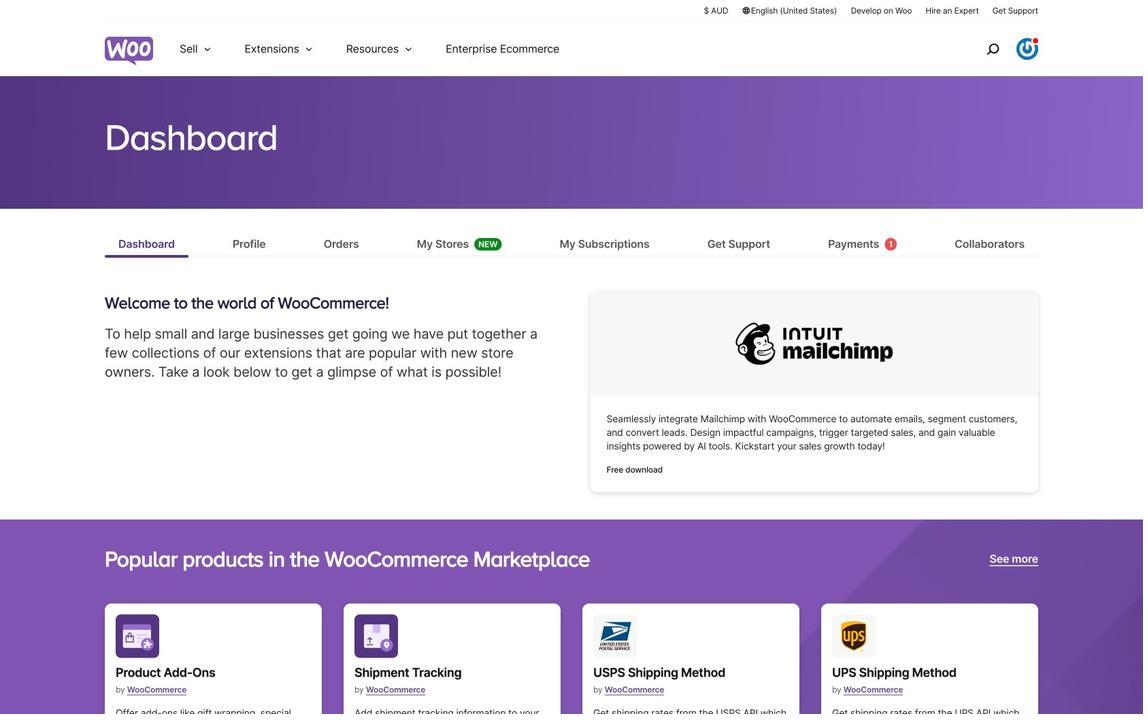 Task type: describe. For each thing, give the bounding box(es) containing it.
open account menu image
[[1017, 38, 1039, 60]]

service navigation menu element
[[958, 27, 1039, 71]]

search image
[[982, 38, 1004, 60]]



Task type: vqa. For each thing, say whether or not it's contained in the screenshot.
"Search" image
yes



